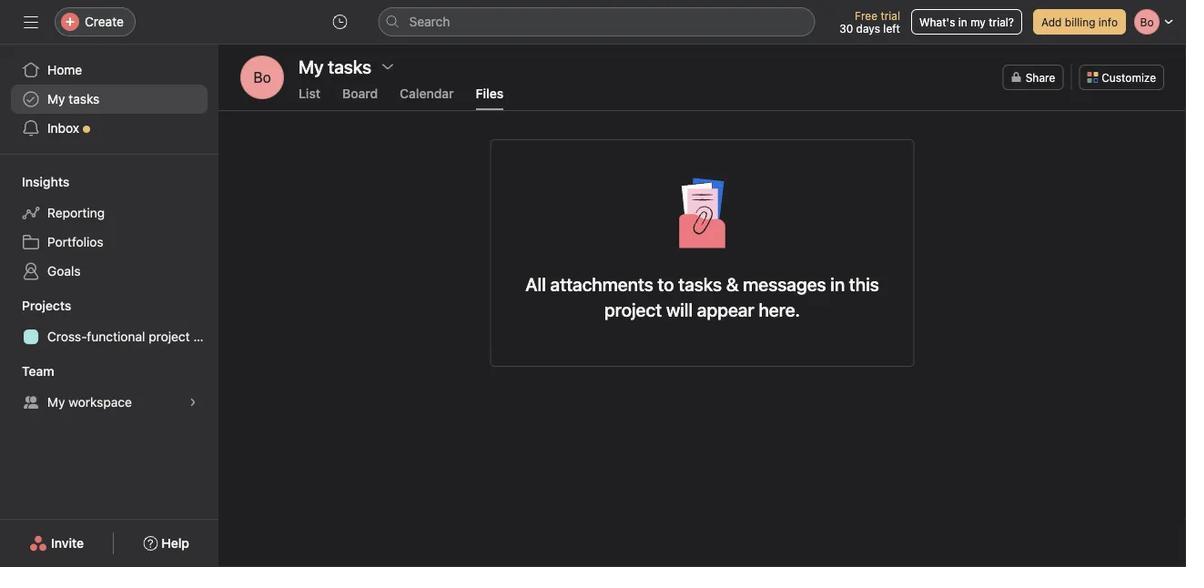 Task type: vqa. For each thing, say whether or not it's contained in the screenshot.
Invite BUTTON
yes



Task type: locate. For each thing, give the bounding box(es) containing it.
home
[[47, 62, 82, 77]]

0 horizontal spatial project
[[149, 329, 190, 344]]

0 vertical spatial my
[[47, 92, 65, 107]]

trial?
[[989, 15, 1014, 28]]

customize button
[[1079, 65, 1165, 90]]

share button
[[1003, 65, 1064, 90]]

show options image
[[381, 59, 395, 74]]

team
[[22, 364, 54, 379]]

my up inbox on the left
[[47, 92, 65, 107]]

list
[[299, 86, 321, 101]]

in
[[959, 15, 968, 28], [831, 273, 845, 295]]

project left plan on the left bottom of page
[[149, 329, 190, 344]]

my
[[47, 92, 65, 107], [47, 395, 65, 410]]

0 horizontal spatial in
[[831, 273, 845, 295]]

search button
[[378, 7, 816, 36]]

goals
[[47, 264, 81, 279]]

0 vertical spatial project
[[605, 299, 662, 320]]

invite button
[[17, 527, 96, 560]]

home link
[[11, 56, 208, 85]]

0 horizontal spatial tasks
[[69, 92, 100, 107]]

help button
[[131, 527, 201, 560]]

tasks down home
[[69, 92, 100, 107]]

project
[[605, 299, 662, 320], [149, 329, 190, 344]]

my inside the global element
[[47, 92, 65, 107]]

0 vertical spatial tasks
[[69, 92, 100, 107]]

bo
[[253, 69, 271, 86]]

2 my from the top
[[47, 395, 65, 410]]

trial
[[881, 9, 901, 22]]

projects button
[[0, 297, 71, 315]]

1 vertical spatial project
[[149, 329, 190, 344]]

billing
[[1065, 15, 1096, 28]]

reporting
[[47, 205, 105, 220]]

my tasks link
[[11, 85, 208, 114]]

tasks
[[69, 92, 100, 107], [679, 273, 722, 295]]

info
[[1099, 15, 1118, 28]]

my down the "team"
[[47, 395, 65, 410]]

board
[[342, 86, 378, 101]]

what's
[[920, 15, 956, 28]]

share
[[1026, 71, 1056, 84]]

create button
[[55, 7, 136, 36]]

&
[[726, 273, 739, 295]]

1 vertical spatial my
[[47, 395, 65, 410]]

left
[[884, 22, 901, 35]]

attachments
[[551, 273, 654, 295]]

reporting link
[[11, 199, 208, 228]]

1 vertical spatial in
[[831, 273, 845, 295]]

1 my from the top
[[47, 92, 65, 107]]

1 horizontal spatial tasks
[[679, 273, 722, 295]]

1 vertical spatial tasks
[[679, 273, 722, 295]]

tasks left &
[[679, 273, 722, 295]]

workspace
[[69, 395, 132, 410]]

my tasks
[[47, 92, 100, 107]]

days
[[857, 22, 881, 35]]

list link
[[299, 86, 321, 110]]

free trial 30 days left
[[840, 9, 901, 35]]

insights button
[[0, 173, 70, 191]]

plan
[[193, 329, 218, 344]]

what's in my trial? button
[[912, 9, 1023, 35]]

my workspace link
[[11, 388, 208, 417]]

help
[[161, 536, 189, 551]]

in left this
[[831, 273, 845, 295]]

files
[[476, 86, 504, 101]]

to
[[658, 273, 674, 295]]

see details, my workspace image
[[188, 397, 199, 408]]

all
[[526, 273, 546, 295]]

my workspace
[[47, 395, 132, 410]]

my inside teams 'element'
[[47, 395, 65, 410]]

add billing info button
[[1034, 9, 1127, 35]]

1 horizontal spatial project
[[605, 299, 662, 320]]

free
[[855, 9, 878, 22]]

this
[[850, 273, 880, 295]]

1 horizontal spatial in
[[959, 15, 968, 28]]

project inside all attachments to tasks & messages in this project will appear here.
[[605, 299, 662, 320]]

in left my
[[959, 15, 968, 28]]

portfolios
[[47, 235, 103, 250]]

project down "attachments"
[[605, 299, 662, 320]]

0 vertical spatial in
[[959, 15, 968, 28]]



Task type: describe. For each thing, give the bounding box(es) containing it.
my
[[971, 15, 986, 28]]

in inside 'button'
[[959, 15, 968, 28]]

tasks inside all attachments to tasks & messages in this project will appear here.
[[679, 273, 722, 295]]

add billing info
[[1042, 15, 1118, 28]]

inbox link
[[11, 114, 208, 143]]

functional
[[87, 329, 145, 344]]

board link
[[342, 86, 378, 110]]

cross-functional project plan
[[47, 329, 218, 344]]

in inside all attachments to tasks & messages in this project will appear here.
[[831, 273, 845, 295]]

appear here.
[[697, 299, 801, 320]]

files link
[[476, 86, 504, 110]]

search
[[409, 14, 450, 29]]

will
[[667, 299, 693, 320]]

teams element
[[0, 355, 219, 421]]

invite
[[51, 536, 84, 551]]

my for my tasks
[[47, 92, 65, 107]]

team button
[[0, 362, 54, 381]]

calendar link
[[400, 86, 454, 110]]

messages
[[743, 273, 827, 295]]

insights
[[22, 174, 70, 189]]

tasks inside 'my tasks' link
[[69, 92, 100, 107]]

goals link
[[11, 257, 208, 286]]

projects element
[[0, 290, 219, 355]]

my for my workspace
[[47, 395, 65, 410]]

what's in my trial?
[[920, 15, 1014, 28]]

global element
[[0, 45, 219, 154]]

insights element
[[0, 166, 219, 290]]

history image
[[333, 15, 347, 29]]

add
[[1042, 15, 1062, 28]]

inbox
[[47, 121, 79, 136]]

bo button
[[240, 56, 284, 99]]

cross-functional project plan link
[[11, 322, 218, 352]]

portfolios link
[[11, 228, 208, 257]]

cross-
[[47, 329, 87, 344]]

my tasks
[[299, 56, 372, 77]]

hide sidebar image
[[24, 15, 38, 29]]

search list box
[[378, 7, 816, 36]]

create
[[85, 14, 124, 29]]

customize
[[1102, 71, 1157, 84]]

calendar
[[400, 86, 454, 101]]

all attachments to tasks & messages in this project will appear here.
[[526, 273, 880, 320]]

30
[[840, 22, 854, 35]]

projects
[[22, 298, 71, 313]]



